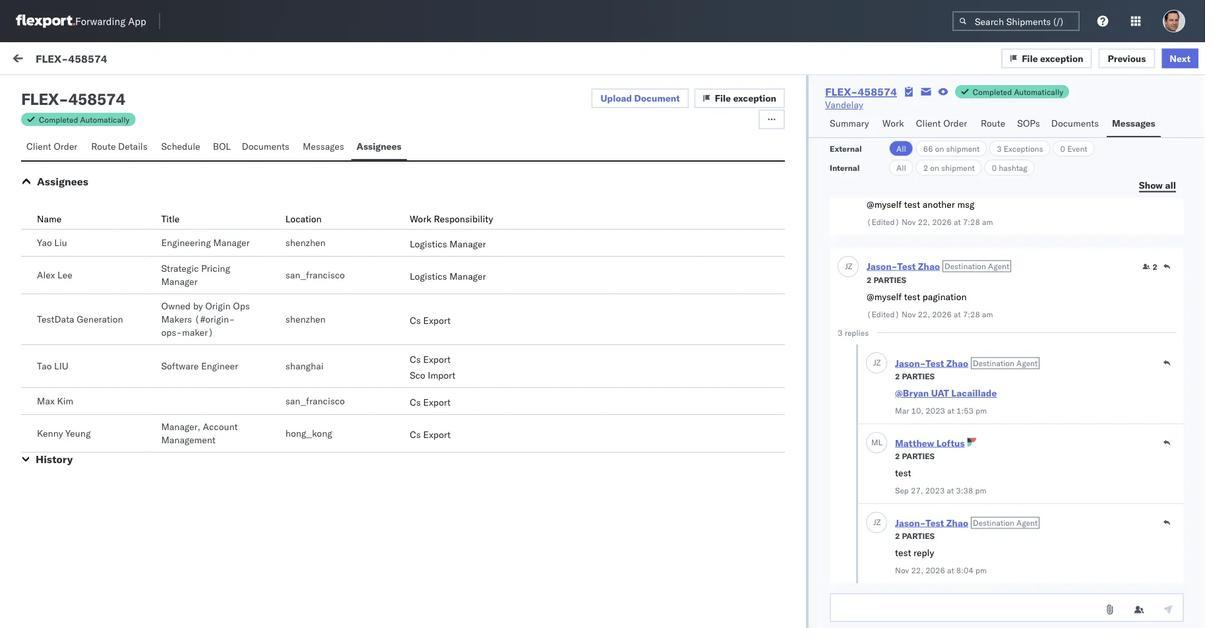Task type: locate. For each thing, give the bounding box(es) containing it.
4 26, from the top
[[425, 338, 439, 350]]

5 pm from the top
[[492, 417, 506, 429]]

omkar for oct 26, 2023, 5:46 pm edt
[[64, 321, 92, 333]]

makers
[[161, 313, 192, 325]]

messaging
[[69, 166, 113, 177]]

3 2023, from the top
[[441, 272, 467, 284]]

flex- 2271801
[[931, 338, 999, 350]]

client order button up latent
[[21, 135, 86, 160]]

unknown
[[91, 344, 132, 355]]

completed
[[973, 87, 1012, 97], [39, 114, 78, 124]]

2026 down pagination
[[932, 309, 952, 319]]

0 vertical spatial exception
[[1041, 52, 1084, 64]]

0 horizontal spatial messages button
[[298, 135, 351, 160]]

2 vertical spatial jason-test zhao button
[[895, 517, 969, 529]]

on down 66
[[931, 163, 940, 173]]

2 all button from the top
[[889, 160, 914, 176]]

3 for 3 exceptions
[[997, 144, 1002, 153]]

2 exception: from the top
[[42, 416, 89, 428]]

2 edt from the top
[[508, 213, 525, 224]]

omkar down the floats
[[64, 321, 92, 333]]

am up '2271801'
[[982, 309, 993, 319]]

2 savant from the top
[[94, 262, 123, 273]]

2 horizontal spatial work
[[883, 117, 904, 129]]

order for client order button to the left
[[54, 141, 77, 152]]

at down msg on the top right
[[954, 217, 961, 227]]

jason-test zhao button for reply
[[895, 517, 969, 529]]

work right related
[[962, 114, 979, 124]]

z for @myself
[[848, 261, 853, 271]]

1 vertical spatial destination
[[973, 358, 1015, 368]]

3 cs from the top
[[410, 397, 421, 408]]

1 horizontal spatial messages button
[[1107, 112, 1161, 137]]

exception: unknown customs hold type
[[42, 344, 220, 355]]

0 horizontal spatial 3
[[838, 328, 843, 337]]

omkar savant up warehouse
[[64, 394, 123, 405]]

pm right 7:00
[[492, 213, 506, 224]]

0 vertical spatial assignees button
[[351, 135, 407, 160]]

work up internal (0)
[[128, 54, 150, 66]]

0 vertical spatial external
[[21, 84, 56, 95]]

2 @myself from the top
[[867, 291, 902, 303]]

at inside test reply nov 22, 2026 at 8:04 pm
[[947, 565, 955, 575]]

0 left hashtag
[[992, 163, 997, 173]]

0 horizontal spatial internal
[[88, 84, 121, 95]]

jason-test zhao destination agent down the flex- 2271801
[[895, 357, 1038, 369]]

0 horizontal spatial order
[[54, 141, 77, 152]]

(0) down import work 'button'
[[123, 84, 140, 95]]

history
[[36, 453, 73, 466]]

2 for pagination
[[867, 275, 872, 285]]

2023, for 5:45
[[441, 417, 467, 429]]

1 cs from the top
[[410, 315, 421, 326]]

@myself for pagination
[[867, 291, 902, 303]]

shenzhen down location on the top left
[[286, 237, 326, 248]]

1 horizontal spatial client
[[916, 117, 941, 129]]

22, down pagination
[[918, 309, 930, 319]]

zhao up pagination
[[918, 260, 940, 272]]

1 horizontal spatial messages
[[1113, 117, 1156, 129]]

jason-test zhao destination agent down 3:38
[[895, 517, 1038, 529]]

edt right the 5:45
[[508, 417, 525, 429]]

2 for nov
[[895, 531, 900, 541]]

2023, left 7:00
[[441, 213, 467, 224]]

2 logistics manager from the top
[[410, 271, 486, 282]]

improve
[[194, 225, 227, 237]]

schedule
[[161, 141, 200, 152]]

0 horizontal spatial assignees button
[[37, 175, 88, 188]]

1 vertical spatial @myself
[[867, 291, 902, 303]]

1 (edited) from the top
[[867, 217, 900, 227]]

commendation
[[91, 225, 153, 237]]

2 omkar from the top
[[64, 262, 92, 273]]

0 vertical spatial 7:28
[[963, 217, 980, 227]]

omkar for oct 26, 2023, 6:30 pm edt
[[64, 262, 92, 273]]

jason-test zhao destination agent for test
[[867, 260, 1010, 272]]

parties
[[874, 275, 907, 285], [902, 371, 935, 381], [902, 451, 935, 461], [902, 531, 935, 541]]

1 26, from the top
[[425, 153, 439, 165]]

document
[[634, 92, 680, 104]]

1 oct from the top
[[407, 153, 422, 165]]

66
[[924, 144, 933, 153]]

1 vertical spatial jason-
[[895, 357, 926, 369]]

4 omkar savant from the top
[[64, 394, 123, 405]]

1 vertical spatial client
[[26, 141, 51, 152]]

2 vertical spatial work
[[410, 213, 432, 225]]

destination for uat
[[973, 358, 1015, 368]]

0 vertical spatial @myself
[[867, 199, 902, 210]]

1 vertical spatial nov
[[902, 309, 916, 319]]

flex- 458574 down 1:53
[[931, 417, 993, 429]]

0 vertical spatial jason-test zhao button
[[867, 260, 940, 272]]

3 omkar savant from the top
[[64, 321, 123, 333]]

1 vertical spatial external
[[830, 144, 862, 153]]

1 vertical spatial zhao
[[947, 357, 969, 369]]

j for @bryan
[[874, 358, 876, 368]]

2 oct from the top
[[407, 213, 422, 224]]

internal for internal (0)
[[88, 84, 121, 95]]

1 vertical spatial import
[[428, 369, 456, 381]]

1 vertical spatial file
[[715, 92, 731, 104]]

nov inside @myself test pagination (edited)  nov 22, 2026 at 7:28 am
[[902, 309, 916, 319]]

4 2023, from the top
[[441, 338, 467, 350]]

1854269
[[959, 213, 999, 224]]

0 vertical spatial j z
[[845, 261, 853, 271]]

0 horizontal spatial (0)
[[58, 84, 75, 95]]

file right document
[[715, 92, 731, 104]]

upload document
[[601, 92, 680, 104]]

0 vertical spatial order
[[944, 117, 967, 129]]

contract
[[177, 443, 212, 454]]

test up sep
[[895, 467, 911, 479]]

a right filing
[[83, 225, 88, 237]]

2 cs from the top
[[410, 354, 421, 365]]

omkar up the floats
[[64, 262, 92, 273]]

4 oct from the top
[[407, 338, 422, 350]]

0 vertical spatial 3
[[997, 144, 1002, 153]]

savant up test.
[[94, 143, 123, 154]]

0 horizontal spatial a
[[69, 443, 74, 454]]

work inside button
[[883, 117, 904, 129]]

jason-test zhao button
[[867, 260, 940, 272], [895, 357, 969, 369], [895, 517, 969, 529]]

0 horizontal spatial work
[[128, 54, 150, 66]]

on
[[935, 144, 944, 153], [931, 163, 940, 173]]

0 for 0 hashtag
[[992, 163, 997, 173]]

4 omkar from the top
[[64, 394, 92, 405]]

26, left the 7:22
[[425, 153, 439, 165]]

route up messaging
[[91, 141, 116, 152]]

2 parties button for sep
[[895, 450, 935, 461]]

0 horizontal spatial route
[[91, 141, 116, 152]]

work
[[38, 51, 72, 69], [962, 114, 979, 124]]

4 export from the top
[[423, 429, 451, 440]]

0 vertical spatial import
[[98, 54, 126, 66]]

0 vertical spatial agent
[[988, 261, 1010, 271]]

3 omkar from the top
[[64, 321, 92, 333]]

automatically
[[1014, 87, 1064, 97], [80, 114, 130, 124]]

completed automatically up item/shipment
[[973, 87, 1064, 97]]

engineering
[[161, 237, 211, 248]]

(0) for internal (0)
[[123, 84, 140, 95]]

2023, left 6:30
[[441, 272, 467, 284]]

jason- for @myself
[[867, 260, 898, 272]]

2 pm from the top
[[492, 213, 506, 224]]

show all
[[1139, 179, 1176, 191]]

5 2023, from the top
[[441, 417, 467, 429]]

oct left 6:30
[[407, 272, 422, 284]]

1 edt from the top
[[508, 153, 525, 165]]

26, left 7:00
[[425, 213, 439, 224]]

1 savant from the top
[[94, 143, 123, 154]]

order up latent
[[54, 141, 77, 152]]

omkar savant up unknown
[[64, 321, 123, 333]]

pm inside test sep 27, 2023 at 3:38 pm
[[976, 485, 987, 495]]

flex-458574
[[36, 52, 107, 65], [825, 85, 897, 98]]

schedule button
[[156, 135, 208, 160]]

0 for 0 event
[[1061, 144, 1066, 153]]

pm for 7:00
[[492, 213, 506, 224]]

msg
[[958, 199, 975, 210]]

@myself inside @myself test another msg (edited)  nov 22, 2026 at 7:28 am
[[867, 199, 902, 210]]

1 logistics from the top
[[410, 238, 447, 250]]

test.
[[116, 166, 134, 177]]

1 2023, from the top
[[441, 153, 467, 165]]

2026 down another
[[932, 217, 952, 227]]

5 oct from the top
[[407, 417, 422, 429]]

export left the 5:45
[[423, 429, 451, 440]]

1 pm from the top
[[492, 153, 506, 165]]

jason- up @myself test pagination (edited)  nov 22, 2026 at 7:28 am at right
[[867, 260, 898, 272]]

destination down '2271801'
[[973, 358, 1015, 368]]

1 horizontal spatial completed
[[973, 87, 1012, 97]]

jason- for @bryan
[[895, 357, 926, 369]]

savant for oct 26, 2023, 5:46 pm edt
[[94, 321, 123, 333]]

1 horizontal spatial 0
[[1061, 144, 1066, 153]]

2023, for 5:46
[[441, 338, 467, 350]]

1 vertical spatial exception:
[[42, 416, 89, 428]]

0 horizontal spatial messages
[[303, 141, 344, 152]]

oct left the 7:22
[[407, 153, 422, 165]]

pm right 1:53
[[976, 405, 987, 415]]

file down search shipments (/) text box
[[1022, 52, 1038, 64]]

export inside the cs export sco import
[[423, 354, 451, 365]]

yao
[[37, 237, 52, 248]]

edt right 5:46
[[508, 338, 525, 350]]

0 horizontal spatial completed
[[39, 114, 78, 124]]

2 vertical spatial j z
[[874, 517, 881, 527]]

2023 right 27,
[[925, 485, 945, 495]]

messages button
[[1107, 112, 1161, 137], [298, 135, 351, 160]]

3 26, from the top
[[425, 272, 439, 284]]

client up latent
[[26, 141, 51, 152]]

export down the sco
[[423, 397, 451, 408]]

previous button
[[1099, 48, 1156, 68]]

26, for oct 26, 2023, 5:46 pm edt
[[425, 338, 439, 350]]

2 vertical spatial z
[[876, 517, 881, 527]]

origin
[[205, 300, 231, 312]]

0 horizontal spatial client order
[[26, 141, 77, 152]]

2 vertical spatial 22,
[[911, 565, 924, 575]]

devan
[[143, 416, 170, 428]]

route details
[[91, 141, 148, 152]]

4 pm from the top
[[492, 338, 506, 350]]

1 vertical spatial jason-test zhao destination agent
[[895, 357, 1038, 369]]

destination for reply
[[973, 518, 1015, 528]]

parties for test
[[874, 275, 907, 285]]

0 horizontal spatial assignees
[[37, 175, 88, 188]]

edt for oct 26, 2023, 7:00 pm edt
[[508, 213, 525, 224]]

flex-458574 link
[[825, 85, 897, 98]]

0 horizontal spatial completed automatically
[[39, 114, 130, 124]]

oct for oct 26, 2023, 5:46 pm edt
[[407, 338, 422, 350]]

logistics down work responsibility
[[410, 238, 447, 250]]

file exception
[[1022, 52, 1084, 64], [715, 92, 777, 104]]

flex- right my
[[36, 52, 68, 65]]

1 omkar from the top
[[64, 143, 92, 154]]

(0) inside button
[[123, 84, 140, 95]]

2026 inside test reply nov 22, 2026 at 8:04 pm
[[926, 565, 945, 575]]

san_francisco
[[286, 269, 345, 281], [286, 395, 345, 407]]

nov inside test reply nov 22, 2026 at 8:04 pm
[[895, 565, 909, 575]]

documents button
[[1046, 112, 1107, 137], [237, 135, 298, 160]]

22, down another
[[918, 217, 930, 227]]

2 all from the top
[[897, 163, 906, 173]]

client order up latent
[[26, 141, 77, 152]]

mar
[[895, 405, 910, 415]]

omkar for oct 26, 2023, 7:22 pm edt
[[64, 143, 92, 154]]

2 vertical spatial jason-
[[895, 517, 926, 529]]

@bryan uat lacaillade button
[[895, 387, 997, 399]]

@myself up the replies on the bottom right of page
[[867, 291, 902, 303]]

1 horizontal spatial route
[[981, 117, 1006, 129]]

name
[[37, 213, 61, 225]]

1 exception: from the top
[[42, 344, 89, 355]]

26, for oct 26, 2023, 5:45 pm edt
[[425, 417, 439, 429]]

2 (edited) from the top
[[867, 309, 900, 319]]

7:28 inside @myself test another msg (edited)  nov 22, 2026 at 7:28 am
[[963, 217, 980, 227]]

i am filing a commendation report to improve your morale!
[[40, 225, 281, 237]]

2026 inside @myself test pagination (edited)  nov 22, 2026 at 7:28 am
[[932, 309, 952, 319]]

2023 inside test sep 27, 2023 at 3:38 pm
[[925, 485, 945, 495]]

1 vertical spatial logistics
[[410, 271, 447, 282]]

documents button right bol
[[237, 135, 298, 160]]

edt right the 7:22
[[508, 153, 525, 165]]

2 vertical spatial cs export
[[410, 429, 451, 440]]

1 horizontal spatial completed automatically
[[973, 87, 1064, 97]]

j z for test
[[874, 517, 881, 527]]

external down summary button
[[830, 144, 862, 153]]

oct up the cs export sco import
[[407, 338, 422, 350]]

omkar savant up messaging
[[64, 143, 123, 154]]

shipment for 66 on shipment
[[946, 144, 980, 153]]

shenzhen up shanghai
[[286, 313, 326, 325]]

2 26, from the top
[[425, 213, 439, 224]]

27,
[[911, 485, 923, 495]]

2026
[[932, 217, 952, 227], [932, 309, 952, 319], [926, 565, 945, 575]]

None text field
[[830, 593, 1184, 622]]

all for 66
[[897, 144, 906, 153]]

0 horizontal spatial 0
[[992, 163, 997, 173]]

2 for lacaillade
[[895, 371, 900, 381]]

automatically up 'route details'
[[80, 114, 130, 124]]

0 horizontal spatial external
[[21, 84, 56, 95]]

destination up flex- 1366815 in the top of the page
[[945, 261, 986, 271]]

0 vertical spatial 2023
[[926, 405, 946, 415]]

oct 26, 2023, 7:22 pm edt
[[407, 153, 525, 165]]

on for 66
[[935, 144, 944, 153]]

0 vertical spatial pm
[[976, 405, 987, 415]]

0 horizontal spatial documents button
[[237, 135, 298, 160]]

0 left event
[[1061, 144, 1066, 153]]

1 vertical spatial agent
[[1017, 358, 1038, 368]]

1 vertical spatial san_francisco
[[286, 395, 345, 407]]

2 vertical spatial jason-test zhao destination agent
[[895, 517, 1038, 529]]

parties for uat
[[902, 371, 935, 381]]

edt for oct 26, 2023, 5:45 pm edt
[[508, 417, 525, 429]]

uat
[[932, 387, 949, 399]]

pm right 3:38
[[976, 485, 987, 495]]

22, inside @myself test another msg (edited)  nov 22, 2026 at 7:28 am
[[918, 217, 930, 227]]

flex- 458574 down 8:04
[[931, 589, 993, 600]]

edt right 7:00
[[508, 213, 525, 224]]

nov inside @myself test another msg (edited)  nov 22, 2026 at 7:28 am
[[902, 217, 916, 227]]

external for external (0)
[[21, 84, 56, 95]]

oct for oct 26, 2023, 5:45 pm edt
[[407, 417, 422, 429]]

3 oct from the top
[[407, 272, 422, 284]]

boat!
[[128, 284, 150, 296]]

2 2023, from the top
[[441, 213, 467, 224]]

export
[[423, 315, 451, 326], [423, 354, 451, 365], [423, 397, 451, 408], [423, 429, 451, 440]]

completed up related work item/shipment
[[973, 87, 1012, 97]]

jason-test zhao button up reply
[[895, 517, 969, 529]]

1 horizontal spatial file exception
[[1022, 52, 1084, 64]]

1 vertical spatial order
[[54, 141, 77, 152]]

2 (0) from the left
[[123, 84, 140, 95]]

-
[[59, 89, 68, 109], [669, 153, 675, 165], [669, 338, 675, 350], [669, 417, 675, 429]]

1 7:28 from the top
[[963, 217, 980, 227]]

2 parties button for reply
[[895, 529, 935, 541]]

pm right 5:46
[[492, 338, 506, 350]]

0 vertical spatial file
[[1022, 52, 1038, 64]]

delay
[[173, 416, 198, 428]]

i
[[40, 225, 42, 237]]

export up oct 26, 2023, 5:46 pm edt
[[423, 315, 451, 326]]

2 parties up @myself test pagination (edited)  nov 22, 2026 at 7:28 am at right
[[867, 275, 907, 285]]

by
[[193, 300, 203, 312]]

agent for pagination
[[988, 261, 1010, 271]]

5 edt from the top
[[508, 417, 525, 429]]

22, down reply
[[911, 565, 924, 575]]

458574 down 3:38
[[959, 503, 993, 515]]

2 export from the top
[[423, 354, 451, 365]]

- for oct 26, 2023, 5:45 pm edt
[[669, 417, 675, 429]]

pm for 5:45
[[492, 417, 506, 429]]

and
[[121, 443, 136, 454]]

summary
[[830, 117, 869, 129]]

1 horizontal spatial exception
[[1041, 52, 1084, 64]]

5 26, from the top
[[425, 417, 439, 429]]

1 vertical spatial shenzhen
[[286, 313, 326, 325]]

0 vertical spatial all button
[[889, 141, 914, 156]]

26, left the 5:45
[[425, 417, 439, 429]]

0 vertical spatial client order
[[916, 117, 967, 129]]

1 all button from the top
[[889, 141, 914, 156]]

work for my
[[38, 51, 72, 69]]

7:28 up the flex- 2271801
[[963, 309, 980, 319]]

3
[[997, 144, 1002, 153], [838, 328, 843, 337]]

458574 up message
[[68, 89, 125, 109]]

pm inside @bryan uat lacaillade mar 10, 2023 at 1:53 pm
[[976, 405, 987, 415]]

kenny
[[37, 428, 63, 439]]

previous
[[1108, 52, 1146, 64]]

2023, left the 5:45
[[441, 417, 467, 429]]

client for client order button to the left
[[26, 141, 51, 152]]

4 resize handle column header from the left
[[1172, 110, 1188, 628]]

whatever
[[40, 284, 79, 296]]

2 7:28 from the top
[[963, 309, 980, 319]]

maker)
[[182, 327, 214, 338]]

resize handle column header
[[385, 110, 401, 628], [647, 110, 663, 628], [910, 110, 925, 628], [1172, 110, 1188, 628]]

at inside @myself test another msg (edited)  nov 22, 2026 at 7:28 am
[[954, 217, 961, 227]]

2 vertical spatial zhao
[[947, 517, 969, 529]]

omkar for oct 26, 2023, 5:45 pm edt
[[64, 394, 92, 405]]

2 parties button up @myself test pagination (edited)  nov 22, 2026 at 7:28 am at right
[[867, 273, 907, 285]]

bol button
[[208, 135, 237, 160]]

oct 26, 2023, 7:00 pm edt
[[407, 213, 525, 224]]

j for @myself
[[845, 261, 848, 271]]

1 all from the top
[[897, 144, 906, 153]]

7:28 inside @myself test pagination (edited)  nov 22, 2026 at 7:28 am
[[963, 309, 980, 319]]

3 savant from the top
[[94, 321, 123, 333]]

all for 2
[[897, 163, 906, 173]]

external (0)
[[21, 84, 75, 95]]

pm right the 5:45
[[492, 417, 506, 429]]

documents up 0 event
[[1052, 117, 1099, 129]]

1 resize handle column header from the left
[[385, 110, 401, 628]]

0 vertical spatial 2026
[[932, 217, 952, 227]]

1 vertical spatial on
[[931, 163, 940, 173]]

yao liu
[[37, 237, 67, 248]]

engineering manager
[[161, 237, 250, 248]]

0 vertical spatial z
[[848, 261, 853, 271]]

0 vertical spatial your
[[229, 225, 248, 237]]

work left responsibility
[[410, 213, 432, 225]]

external for external
[[830, 144, 862, 153]]

1 vertical spatial jason-test zhao button
[[895, 357, 969, 369]]

external inside external (0) button
[[21, 84, 56, 95]]

all button
[[889, 141, 914, 156], [889, 160, 914, 176]]

@myself inside @myself test pagination (edited)  nov 22, 2026 at 7:28 am
[[867, 291, 902, 303]]

0 vertical spatial 0
[[1061, 144, 1066, 153]]

3 edt from the top
[[508, 272, 525, 284]]

related work item/shipment
[[932, 114, 1035, 124]]

test up @myself test pagination (edited)  nov 22, 2026 at 7:28 am at right
[[898, 260, 916, 272]]

1 horizontal spatial external
[[830, 144, 862, 153]]

1 omkar savant from the top
[[64, 143, 123, 154]]

2 for 27,
[[895, 451, 900, 461]]

458574 up vandelay
[[858, 85, 897, 98]]

route inside button
[[981, 117, 1006, 129]]

jason-test zhao button up @myself test pagination (edited)  nov 22, 2026 at 7:28 am at right
[[867, 260, 940, 272]]

destination down 3:38
[[973, 518, 1015, 528]]

at left 1:53
[[948, 405, 955, 415]]

liu
[[54, 360, 69, 372]]

order up 66 on shipment
[[944, 117, 967, 129]]

this is a great deal and with this contract established, we will create a lucrative partnership.
[[40, 443, 371, 467]]

0 vertical spatial nov
[[902, 217, 916, 227]]

0 vertical spatial flex-458574
[[36, 52, 107, 65]]

1 vertical spatial all
[[897, 163, 906, 173]]

edt right 6:30
[[508, 272, 525, 284]]

exception: for exception: warehouse devan delay
[[42, 416, 89, 428]]

1 (0) from the left
[[58, 84, 75, 95]]

1 vertical spatial 22,
[[918, 309, 930, 319]]

2 parties button
[[867, 273, 907, 285], [895, 370, 935, 381], [895, 450, 935, 461], [895, 529, 935, 541]]

7:22
[[469, 153, 489, 165]]

1 vertical spatial 3
[[838, 328, 843, 337]]

1 horizontal spatial documents
[[1052, 117, 1099, 129]]

2 omkar savant from the top
[[64, 262, 123, 273]]

flex- down 8:04
[[931, 589, 959, 600]]

omkar savant for oct 26, 2023, 6:30 pm edt
[[64, 262, 123, 273]]

2 parties down matthew
[[895, 451, 935, 461]]

@myself test pagination (edited)  nov 22, 2026 at 7:28 am
[[867, 291, 993, 319]]

1 horizontal spatial automatically
[[1014, 87, 1064, 97]]

cs export left the 5:45
[[410, 429, 451, 440]]

7:00
[[469, 213, 489, 224]]

2 shenzhen from the top
[[286, 313, 326, 325]]

4 savant from the top
[[94, 394, 123, 405]]

test left reply
[[895, 547, 911, 559]]

2 parties button for uat
[[895, 370, 935, 381]]

4 edt from the top
[[508, 338, 525, 350]]

(0) inside button
[[58, 84, 75, 95]]

oct for oct 26, 2023, 6:30 pm edt
[[407, 272, 422, 284]]

3 pm from the top
[[492, 272, 506, 284]]

1 horizontal spatial work
[[962, 114, 979, 124]]

my work
[[13, 51, 72, 69]]

oct
[[407, 153, 422, 165], [407, 213, 422, 224], [407, 272, 422, 284], [407, 338, 422, 350], [407, 417, 422, 429]]

route inside button
[[91, 141, 116, 152]]

2026 inside @myself test another msg (edited)  nov 22, 2026 at 7:28 am
[[932, 217, 952, 227]]

1 horizontal spatial assignees
[[357, 141, 402, 152]]

replies
[[845, 328, 869, 337]]

1 @myself from the top
[[867, 199, 902, 210]]

1 vertical spatial your
[[108, 284, 126, 296]]

internal down import work 'button'
[[88, 84, 121, 95]]

3 exceptions
[[997, 144, 1044, 153]]

0 vertical spatial shenzhen
[[286, 237, 326, 248]]

create
[[299, 443, 325, 454]]

2 vertical spatial test
[[926, 517, 944, 529]]

jason-
[[867, 260, 898, 272], [895, 357, 926, 369], [895, 517, 926, 529]]

testdata
[[37, 313, 74, 325]]

2023,
[[441, 153, 467, 165], [441, 213, 467, 224], [441, 272, 467, 284], [441, 338, 467, 350], [441, 417, 467, 429]]

sops
[[1018, 117, 1040, 129]]

automatically up sops at top
[[1014, 87, 1064, 97]]

1 vertical spatial 7:28
[[963, 309, 980, 319]]

1 vertical spatial all button
[[889, 160, 914, 176]]

on right 66
[[935, 144, 944, 153]]

(0) up message
[[58, 84, 75, 95]]

shipment down 66 on shipment
[[942, 163, 975, 173]]

0 vertical spatial 22,
[[918, 217, 930, 227]]

1 horizontal spatial client order
[[916, 117, 967, 129]]

(edited) inside @myself test another msg (edited)  nov 22, 2026 at 7:28 am
[[867, 217, 900, 227]]

0 vertical spatial file exception
[[1022, 52, 1084, 64]]

jason-test zhao destination agent for uat
[[895, 357, 1038, 369]]

1 horizontal spatial your
[[229, 225, 248, 237]]

parties up @bryan
[[902, 371, 935, 381]]

order
[[944, 117, 967, 129], [54, 141, 77, 152]]

strategic pricing manager
[[161, 263, 230, 287]]

1 vertical spatial completed
[[39, 114, 78, 124]]

1 horizontal spatial 3
[[997, 144, 1002, 153]]

pm inside test reply nov 22, 2026 at 8:04 pm
[[976, 565, 987, 575]]

internal inside internal (0) button
[[88, 84, 121, 95]]

(edited) inside @myself test pagination (edited)  nov 22, 2026 at 7:28 am
[[867, 309, 900, 319]]

san_francisco up the hong_kong
[[286, 395, 345, 407]]

2 parties for reply
[[895, 531, 935, 541]]

omkar savant for oct 26, 2023, 7:22 pm edt
[[64, 143, 123, 154]]



Task type: describe. For each thing, give the bounding box(es) containing it.
flex- down 3:38
[[931, 503, 959, 515]]

warehouse
[[91, 416, 140, 428]]

am right the i
[[45, 225, 57, 237]]

route details button
[[86, 135, 156, 160]]

latent
[[40, 166, 66, 177]]

0 hashtag
[[992, 163, 1028, 173]]

with
[[139, 443, 157, 454]]

flex- up loftus
[[931, 417, 959, 429]]

j z for @bryan
[[874, 358, 881, 368]]

morale!
[[250, 225, 281, 237]]

2023, for 7:22
[[441, 153, 467, 165]]

sco
[[410, 369, 425, 381]]

show all button
[[1131, 176, 1184, 195]]

jason-test zhao button for test
[[867, 260, 940, 272]]

import work button
[[93, 42, 155, 78]]

z for @bryan
[[876, 358, 881, 368]]

edt for oct 26, 2023, 6:30 pm edt
[[508, 272, 525, 284]]

2 resize handle column header from the left
[[647, 110, 663, 628]]

26, for oct 26, 2023, 6:30 pm edt
[[425, 272, 439, 284]]

1 horizontal spatial assignees button
[[351, 135, 407, 160]]

0 vertical spatial documents
[[1052, 117, 1099, 129]]

(0) for external (0)
[[58, 84, 75, 95]]

work inside 'button'
[[128, 54, 150, 66]]

2 parties button for test
[[867, 273, 907, 285]]

test for test
[[898, 260, 916, 272]]

vandelay
[[825, 99, 864, 111]]

yeung
[[65, 428, 91, 439]]

waka
[[152, 284, 175, 296]]

- for oct 26, 2023, 5:46 pm edt
[[669, 338, 675, 350]]

bol
[[213, 141, 231, 152]]

assignees inside assignees button
[[357, 141, 402, 152]]

1 shenzhen from the top
[[286, 237, 326, 248]]

we
[[268, 443, 280, 454]]

1 vertical spatial assignees button
[[37, 175, 88, 188]]

5:45
[[469, 417, 489, 429]]

3:38
[[956, 485, 973, 495]]

established,
[[214, 443, 266, 454]]

exception: for exception: unknown customs hold type
[[42, 344, 89, 355]]

66 on shipment
[[924, 144, 980, 153]]

26, for oct 26, 2023, 7:22 pm edt
[[425, 153, 439, 165]]

savant for oct 26, 2023, 7:22 pm edt
[[94, 143, 123, 154]]

22, inside test reply nov 22, 2026 at 8:04 pm
[[911, 565, 924, 575]]

work for work button
[[883, 117, 904, 129]]

agent for lacaillade
[[1017, 358, 1038, 368]]

edt for oct 26, 2023, 5:46 pm edt
[[508, 338, 525, 350]]

shipment for 2 on shipment
[[942, 163, 975, 173]]

client for right client order button
[[916, 117, 941, 129]]

1 horizontal spatial a
[[83, 225, 88, 237]]

test inside @myself test another msg (edited)  nov 22, 2026 at 7:28 am
[[904, 199, 920, 210]]

route for route details
[[91, 141, 116, 152]]

2 san_francisco from the top
[[286, 395, 345, 407]]

route for route
[[981, 117, 1006, 129]]

1 flex- 458574 from the top
[[931, 153, 993, 165]]

vandelay link
[[825, 98, 864, 112]]

0 vertical spatial completed
[[973, 87, 1012, 97]]

pm for 5:46
[[492, 338, 506, 350]]

flex- down @myself test pagination (edited)  nov 22, 2026 at 7:28 am at right
[[931, 338, 959, 350]]

z for test
[[876, 517, 881, 527]]

1 vertical spatial completed automatically
[[39, 114, 130, 124]]

(#origin-
[[194, 313, 235, 325]]

oct 26, 2023, 5:45 pm edt
[[407, 417, 525, 429]]

shanghai
[[286, 360, 324, 372]]

1 san_francisco from the top
[[286, 269, 345, 281]]

3 export from the top
[[423, 397, 451, 408]]

forwarding app
[[75, 15, 146, 27]]

order for right client order button
[[944, 117, 967, 129]]

destination for test
[[945, 261, 986, 271]]

lacaillade
[[952, 387, 997, 399]]

4 flex- 458574 from the top
[[931, 589, 993, 600]]

customs
[[135, 344, 174, 355]]

management
[[161, 434, 216, 446]]

matthew loftus button
[[895, 437, 965, 449]]

2 logistics from the top
[[410, 271, 447, 282]]

3 flex- 458574 from the top
[[931, 503, 993, 515]]

0 horizontal spatial file
[[715, 92, 731, 104]]

1 horizontal spatial client order button
[[911, 112, 976, 137]]

458574 down forwarding app link
[[68, 52, 107, 65]]

owned
[[161, 300, 191, 312]]

j for test
[[874, 517, 876, 527]]

waka!
[[178, 284, 204, 296]]

filing
[[60, 225, 81, 237]]

2023 inside @bryan uat lacaillade mar 10, 2023 at 1:53 pm
[[926, 405, 946, 415]]

show
[[1139, 179, 1163, 191]]

0 vertical spatial automatically
[[1014, 87, 1064, 97]]

2 cs export from the top
[[410, 397, 451, 408]]

forwarding app link
[[16, 15, 146, 28]]

internal (0) button
[[83, 78, 148, 104]]

0 horizontal spatial flex-458574
[[36, 52, 107, 65]]

1 horizontal spatial documents button
[[1046, 112, 1107, 137]]

1 vertical spatial messages
[[303, 141, 344, 152]]

all button for 2
[[889, 160, 914, 176]]

alex lee
[[37, 269, 72, 281]]

@bryan uat lacaillade mar 10, 2023 at 1:53 pm
[[895, 387, 997, 415]]

work responsibility
[[410, 213, 493, 225]]

omkar savant for oct 26, 2023, 5:46 pm edt
[[64, 321, 123, 333]]

all button for 66
[[889, 141, 914, 156]]

1 logistics manager from the top
[[410, 238, 486, 250]]

4 cs from the top
[[410, 429, 421, 440]]

m
[[872, 437, 879, 447]]

lee
[[57, 269, 72, 281]]

next button
[[1162, 48, 1199, 68]]

reply
[[914, 547, 934, 559]]

item/shipment
[[981, 114, 1035, 124]]

exceptions
[[1004, 144, 1044, 153]]

3 cs export from the top
[[410, 429, 451, 440]]

import inside 'button'
[[98, 54, 126, 66]]

flex - 458574
[[21, 89, 125, 109]]

flex- down another
[[931, 213, 959, 224]]

2 parties for sep
[[895, 451, 935, 461]]

test for reply
[[926, 517, 944, 529]]

message
[[41, 114, 73, 124]]

oct 26, 2023, 5:46 pm edt
[[407, 338, 525, 350]]

2 horizontal spatial a
[[328, 443, 333, 454]]

3 resize handle column header from the left
[[910, 110, 925, 628]]

hashtag
[[999, 163, 1028, 173]]

test inside test sep 27, 2023 at 3:38 pm
[[895, 467, 911, 479]]

whatever floats your boat! waka waka!
[[40, 284, 204, 296]]

pagination
[[923, 291, 967, 303]]

@myself for another
[[867, 199, 902, 210]]

app
[[128, 15, 146, 27]]

flex- down related
[[931, 153, 959, 165]]

0 vertical spatial completed automatically
[[973, 87, 1064, 97]]

all
[[1166, 179, 1176, 191]]

1 vertical spatial automatically
[[80, 114, 130, 124]]

zhao for test
[[918, 260, 940, 272]]

0 horizontal spatial client order button
[[21, 135, 86, 160]]

Search Shipments (/) text field
[[953, 11, 1080, 31]]

oct for oct 26, 2023, 7:00 pm edt
[[407, 213, 422, 224]]

jason-test zhao button for uat
[[895, 357, 969, 369]]

zhao for reply
[[947, 517, 969, 529]]

jason- for test
[[895, 517, 926, 529]]

client order for client order button to the left
[[26, 141, 77, 152]]

pricing
[[201, 263, 230, 274]]

2 parties for uat
[[895, 371, 935, 381]]

flex- 1854269
[[931, 213, 999, 224]]

1366815
[[959, 272, 999, 284]]

work for related
[[962, 114, 979, 124]]

2023, for 6:30
[[441, 272, 467, 284]]

internal (0)
[[88, 84, 140, 95]]

3 for 3 replies
[[838, 328, 843, 337]]

location
[[286, 213, 322, 225]]

@bryan
[[895, 387, 929, 399]]

related
[[932, 114, 959, 124]]

1 vertical spatial file exception
[[715, 92, 777, 104]]

internal for internal
[[830, 163, 860, 173]]

responsibility
[[434, 213, 493, 225]]

flex
[[21, 89, 59, 109]]

test reply nov 22, 2026 at 8:04 pm
[[895, 547, 987, 575]]

test inside @myself test pagination (edited)  nov 22, 2026 at 7:28 am
[[904, 291, 920, 303]]

26, for oct 26, 2023, 7:00 pm edt
[[425, 213, 439, 224]]

oct 26, 2023, 6:30 pm edt
[[407, 272, 525, 284]]

generation
[[77, 313, 123, 325]]

m l
[[872, 437, 883, 447]]

flex- 1366815
[[931, 272, 999, 284]]

l
[[879, 437, 883, 447]]

- for oct 26, 2023, 7:22 pm edt
[[669, 153, 675, 165]]

manager, account management
[[161, 421, 238, 446]]

pm for 6:30
[[492, 272, 506, 284]]

omkar savant for oct 26, 2023, 5:45 pm edt
[[64, 394, 123, 405]]

client order for right client order button
[[916, 117, 967, 129]]

flexport. image
[[16, 15, 75, 28]]

event
[[1068, 144, 1088, 153]]

kim
[[57, 395, 73, 407]]

458574 down 1:53
[[959, 417, 993, 429]]

on for 2
[[931, 163, 940, 173]]

1:53
[[957, 405, 974, 415]]

manager,
[[161, 421, 201, 433]]

sops button
[[1012, 112, 1046, 137]]

work for work responsibility
[[410, 213, 432, 225]]

hong_kong
[[286, 428, 332, 439]]

alex
[[37, 269, 55, 281]]

will
[[282, 443, 297, 454]]

my
[[13, 51, 34, 69]]

1 vertical spatial assignees
[[37, 175, 88, 188]]

22, inside @myself test pagination (edited)  nov 22, 2026 at 7:28 am
[[918, 309, 930, 319]]

am inside @myself test pagination (edited)  nov 22, 2026 at 7:28 am
[[982, 309, 993, 319]]

this
[[159, 443, 175, 454]]

flex- up vandelay
[[825, 85, 858, 98]]

jason-test zhao destination agent for reply
[[895, 517, 1038, 529]]

parties for reply
[[902, 531, 935, 541]]

458574 left hashtag
[[959, 153, 993, 165]]

savant for oct 26, 2023, 5:45 pm edt
[[94, 394, 123, 405]]

458574 down 8:04
[[959, 589, 993, 600]]

2023, for 7:00
[[441, 213, 467, 224]]

import inside the cs export sco import
[[428, 369, 456, 381]]

2 flex- 458574 from the top
[[931, 417, 993, 429]]

1 vertical spatial exception
[[733, 92, 777, 104]]

title
[[161, 213, 180, 225]]

flex- up pagination
[[931, 272, 959, 284]]

j z for @myself
[[845, 261, 853, 271]]

am inside @myself test another msg (edited)  nov 22, 2026 at 7:28 am
[[982, 217, 993, 227]]

cs inside the cs export sco import
[[410, 354, 421, 365]]

1 export from the top
[[423, 315, 451, 326]]

manager inside strategic pricing manager
[[161, 276, 198, 287]]

parties for sep
[[902, 451, 935, 461]]

test inside test reply nov 22, 2026 at 8:04 pm
[[895, 547, 911, 559]]

route button
[[976, 112, 1012, 137]]

pm for 7:22
[[492, 153, 506, 165]]

1 cs export from the top
[[410, 315, 451, 326]]

next
[[1170, 52, 1191, 64]]

agent for nov
[[1017, 518, 1038, 528]]

partnership.
[[40, 456, 91, 467]]

at inside @myself test pagination (edited)  nov 22, 2026 at 7:28 am
[[954, 309, 961, 319]]

0 horizontal spatial documents
[[242, 141, 290, 152]]

edt for oct 26, 2023, 7:22 pm edt
[[508, 153, 525, 165]]

at inside @bryan uat lacaillade mar 10, 2023 at 1:53 pm
[[948, 405, 955, 415]]

oct for oct 26, 2023, 7:22 pm edt
[[407, 153, 422, 165]]

1 horizontal spatial flex-458574
[[825, 85, 897, 98]]

work button
[[877, 112, 911, 137]]

savant for oct 26, 2023, 6:30 pm edt
[[94, 262, 123, 273]]

2 parties for test
[[867, 275, 907, 285]]

at inside test sep 27, 2023 at 3:38 pm
[[947, 485, 954, 495]]



Task type: vqa. For each thing, say whether or not it's contained in the screenshot.
the bottommost 0
yes



